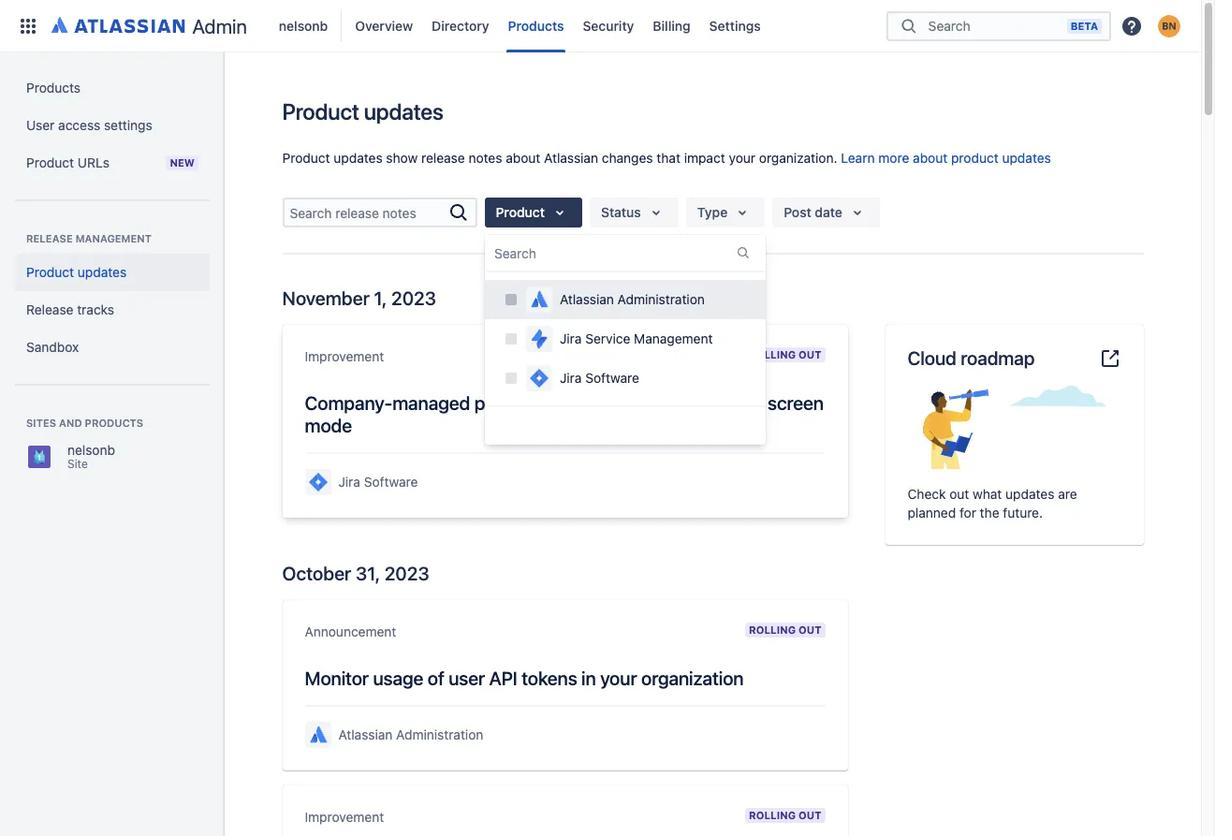 Task type: locate. For each thing, give the bounding box(es) containing it.
user access settings
[[26, 117, 152, 133]]

0 vertical spatial software
[[586, 370, 640, 386]]

product inside dropdown button
[[496, 204, 545, 220]]

1 vertical spatial rolling out
[[749, 624, 822, 636]]

planned
[[908, 505, 957, 521]]

organization
[[642, 668, 744, 689]]

tokens
[[522, 668, 578, 689]]

product up search
[[496, 204, 545, 220]]

atlassian administration image
[[528, 289, 551, 311], [528, 289, 551, 311], [307, 724, 329, 747]]

atlassian administration
[[560, 291, 705, 307], [339, 727, 484, 743]]

product updates down release management at top left
[[26, 264, 127, 280]]

monitor usage of user api tokens in your organization
[[305, 668, 744, 689]]

administration down of
[[396, 727, 484, 743]]

2 vertical spatial rolling
[[749, 809, 796, 821]]

nelsonb down the "sites and products"
[[67, 442, 115, 458]]

2023 right 1,
[[391, 288, 437, 309]]

software down service
[[586, 370, 640, 386]]

release for release management
[[26, 232, 73, 244]]

management
[[634, 331, 713, 347]]

1 horizontal spatial about
[[913, 150, 948, 166]]

mode
[[305, 415, 352, 437]]

1 about from the left
[[506, 150, 541, 166]]

1 rolling from the top
[[749, 348, 796, 361]]

0 horizontal spatial products
[[26, 80, 81, 96]]

2 vertical spatial out
[[799, 809, 822, 821]]

0 vertical spatial more
[[879, 150, 910, 166]]

product up search text field
[[282, 150, 330, 166]]

urls
[[78, 155, 110, 170]]

0 vertical spatial administration
[[618, 291, 705, 307]]

jira software up view
[[560, 370, 640, 386]]

status button
[[590, 198, 679, 228]]

1 release from the top
[[26, 232, 73, 244]]

software down managed
[[364, 474, 418, 490]]

rolling
[[749, 348, 796, 361], [749, 624, 796, 636], [749, 809, 796, 821]]

0 horizontal spatial about
[[506, 150, 541, 166]]

sandbox link
[[15, 329, 210, 366]]

atlassian
[[544, 150, 599, 166], [560, 291, 614, 307], [339, 727, 393, 743]]

type button
[[686, 198, 765, 228]]

1 rolling out from the top
[[749, 348, 822, 361]]

1 vertical spatial atlassian administration
[[339, 727, 484, 743]]

products link
[[503, 11, 570, 41], [15, 69, 210, 107]]

products link left security link
[[503, 11, 570, 41]]

1 out from the top
[[799, 348, 822, 361]]

1 horizontal spatial atlassian administration
[[560, 291, 705, 307]]

product updates up show
[[282, 98, 444, 125]]

Search text field
[[284, 200, 447, 226]]

2 release from the top
[[26, 302, 74, 318]]

release tracks link
[[15, 291, 210, 329]]

products up user
[[26, 80, 81, 96]]

0 horizontal spatial products link
[[15, 69, 210, 107]]

administration up management
[[618, 291, 705, 307]]

search image
[[447, 201, 470, 224]]

1 vertical spatial nelsonb
[[67, 442, 115, 458]]

what
[[973, 486, 1003, 502]]

1 horizontal spatial your
[[729, 150, 756, 166]]

beta
[[1071, 19, 1099, 31]]

0 horizontal spatial administration
[[396, 727, 484, 743]]

rolling out
[[749, 348, 822, 361], [749, 624, 822, 636], [749, 809, 822, 821]]

jira down mode
[[339, 474, 361, 490]]

atlassian right atlassian administration icon
[[339, 727, 393, 743]]

1 horizontal spatial more
[[879, 150, 910, 166]]

atlassian administration image
[[307, 724, 329, 747]]

0 vertical spatial jira software
[[560, 370, 640, 386]]

2 rolling out from the top
[[749, 624, 822, 636]]

billing
[[653, 17, 691, 33]]

1 vertical spatial software
[[364, 474, 418, 490]]

1 horizontal spatial products
[[508, 17, 564, 33]]

product updates
[[282, 98, 444, 125], [26, 264, 127, 280]]

1 horizontal spatial nelsonb
[[279, 17, 328, 33]]

atlassian administration down "usage"
[[339, 727, 484, 743]]

your right the in
[[601, 668, 637, 689]]

post date
[[784, 204, 843, 220]]

more right view
[[596, 392, 639, 414]]

0 horizontal spatial your
[[601, 668, 637, 689]]

2 rolling from the top
[[749, 624, 796, 636]]

nelsonb inside global navigation element
[[279, 17, 328, 33]]

1 vertical spatial your
[[601, 668, 637, 689]]

0 vertical spatial rolling out
[[749, 348, 822, 361]]

atlassian image
[[52, 13, 185, 36], [52, 13, 185, 36]]

1 vertical spatial out
[[799, 624, 822, 636]]

1 vertical spatial atlassian
[[560, 291, 614, 307]]

atlassian left changes
[[544, 150, 599, 166]]

admin
[[192, 15, 247, 37]]

and
[[59, 417, 82, 429]]

products left security
[[508, 17, 564, 33]]

user
[[449, 668, 485, 689]]

release up sandbox
[[26, 302, 74, 318]]

0 vertical spatial nelsonb
[[279, 17, 328, 33]]

2023
[[391, 288, 437, 309], [385, 563, 430, 585]]

your right impact
[[729, 150, 756, 166]]

future.
[[1004, 505, 1044, 521]]

out for screen
[[799, 348, 822, 361]]

search
[[495, 245, 537, 261]]

announcement
[[305, 624, 397, 640]]

0 horizontal spatial jira software
[[339, 474, 418, 490]]

1 vertical spatial rolling
[[749, 624, 796, 636]]

that
[[657, 150, 681, 166]]

roadmap
[[961, 348, 1035, 369]]

1 vertical spatial product updates
[[26, 264, 127, 280]]

about left the product at the top of page
[[913, 150, 948, 166]]

2 vertical spatial rolling out
[[749, 809, 822, 821]]

0 vertical spatial products
[[508, 17, 564, 33]]

0 vertical spatial release
[[26, 232, 73, 244]]

1 vertical spatial more
[[596, 392, 639, 414]]

atlassian up service
[[560, 291, 614, 307]]

more
[[879, 150, 910, 166], [596, 392, 639, 414]]

updates up future. at the bottom
[[1006, 486, 1055, 502]]

jira up view
[[560, 370, 582, 386]]

0 vertical spatial 2023
[[391, 288, 437, 309]]

products for right the products link
[[508, 17, 564, 33]]

updates right the product at the top of page
[[1003, 150, 1052, 166]]

jira software image
[[307, 471, 329, 494], [307, 471, 329, 494]]

jira software image
[[528, 367, 551, 390], [528, 367, 551, 390]]

product
[[282, 98, 359, 125], [282, 150, 330, 166], [26, 155, 74, 170], [496, 204, 545, 220], [26, 264, 74, 280]]

jira service management image
[[528, 328, 551, 350], [528, 328, 551, 350]]

post date button
[[773, 198, 880, 228]]

projects:
[[475, 392, 547, 414]]

1 vertical spatial release
[[26, 302, 74, 318]]

are
[[1059, 486, 1078, 502]]

out
[[799, 348, 822, 361], [799, 624, 822, 636], [799, 809, 822, 821]]

2 out from the top
[[799, 624, 822, 636]]

improvement up company-
[[305, 348, 384, 364]]

1 vertical spatial jira
[[560, 370, 582, 386]]

0 vertical spatial rolling
[[749, 348, 796, 361]]

account image
[[1159, 15, 1181, 37]]

Search field
[[923, 9, 1068, 43]]

improvement down atlassian administration icon
[[305, 809, 384, 825]]

full
[[739, 392, 764, 414]]

atlassian administration up jira service management
[[560, 291, 705, 307]]

check
[[908, 486, 947, 502]]

3 out from the top
[[799, 809, 822, 821]]

cloud roadmap
[[908, 348, 1035, 369]]

service
[[586, 331, 631, 347]]

release tracks
[[26, 302, 114, 318]]

2 vertical spatial atlassian
[[339, 727, 393, 743]]

products inside global navigation element
[[508, 17, 564, 33]]

1 vertical spatial 2023
[[385, 563, 430, 585]]

rolling out for screen
[[749, 348, 822, 361]]

updates
[[364, 98, 444, 125], [334, 150, 383, 166], [1003, 150, 1052, 166], [78, 264, 127, 280], [1006, 486, 1055, 502]]

2023 right 31,
[[385, 563, 430, 585]]

release for release tracks
[[26, 302, 74, 318]]

nelsonb
[[279, 17, 328, 33], [67, 442, 115, 458]]

0 vertical spatial product updates
[[282, 98, 444, 125]]

0 vertical spatial products link
[[503, 11, 570, 41]]

learn
[[842, 150, 875, 166]]

0 horizontal spatial nelsonb
[[67, 442, 115, 458]]

changes
[[602, 150, 653, 166]]

administration
[[618, 291, 705, 307], [396, 727, 484, 743]]

2 about from the left
[[913, 150, 948, 166]]

screen
[[768, 392, 824, 414]]

cloud
[[908, 348, 957, 369]]

jira
[[560, 331, 582, 347], [560, 370, 582, 386], [339, 474, 361, 490]]

nelsonb site
[[67, 442, 115, 471]]

about right notes
[[506, 150, 541, 166]]

products link up settings
[[15, 69, 210, 107]]

software
[[586, 370, 640, 386], [364, 474, 418, 490]]

0 vertical spatial out
[[799, 348, 822, 361]]

jira software down mode
[[339, 474, 418, 490]]

status
[[601, 204, 641, 220]]

nelsonb left overview
[[279, 17, 328, 33]]

jira left service
[[560, 331, 582, 347]]

products
[[85, 417, 143, 429]]

release
[[26, 232, 73, 244], [26, 302, 74, 318]]

release left management
[[26, 232, 73, 244]]

1 vertical spatial products link
[[15, 69, 210, 107]]

1 vertical spatial improvement
[[305, 809, 384, 825]]

0 vertical spatial improvement
[[305, 348, 384, 364]]

1 horizontal spatial software
[[586, 370, 640, 386]]

improvement
[[305, 348, 384, 364], [305, 809, 384, 825]]

your
[[729, 150, 756, 166], [601, 668, 637, 689]]

more right learn
[[879, 150, 910, 166]]

0 horizontal spatial more
[[596, 392, 639, 414]]

1 vertical spatial products
[[26, 80, 81, 96]]

0 vertical spatial atlassian administration
[[560, 291, 705, 307]]

product down user
[[26, 155, 74, 170]]

2 improvement from the top
[[305, 809, 384, 825]]

product updates show release notes about atlassian changes that impact your organization. learn more about product updates
[[282, 150, 1052, 166]]



Task type: describe. For each thing, give the bounding box(es) containing it.
sandbox
[[26, 339, 79, 355]]

updates left show
[[334, 150, 383, 166]]

2023 for october 31, 2023
[[385, 563, 430, 585]]

product button
[[485, 198, 583, 228]]

organization.
[[760, 150, 838, 166]]

billing link
[[648, 11, 697, 41]]

product down nelsonb link
[[282, 98, 359, 125]]

management
[[76, 232, 152, 244]]

for
[[960, 505, 977, 521]]

0 horizontal spatial software
[[364, 474, 418, 490]]

october 31, 2023
[[282, 563, 430, 585]]

new
[[170, 156, 195, 169]]

post
[[784, 204, 812, 220]]

product up release tracks
[[26, 264, 74, 280]]

search icon image
[[898, 16, 921, 35]]

release management
[[26, 232, 152, 244]]

site
[[67, 457, 88, 471]]

0 horizontal spatial atlassian administration
[[339, 727, 484, 743]]

nelsonb link
[[273, 11, 334, 41]]

directory
[[432, 17, 490, 33]]

0 vertical spatial your
[[729, 150, 756, 166]]

overview
[[355, 17, 413, 33]]

of
[[428, 668, 445, 689]]

in
[[582, 668, 596, 689]]

directory link
[[426, 11, 495, 41]]

impact
[[684, 150, 726, 166]]

security link
[[577, 11, 640, 41]]

november 1, 2023
[[282, 288, 437, 309]]

1 vertical spatial administration
[[396, 727, 484, 743]]

monitor
[[305, 668, 369, 689]]

access
[[58, 117, 100, 133]]

show
[[386, 150, 418, 166]]

help icon image
[[1121, 15, 1144, 37]]

product
[[952, 150, 999, 166]]

1,
[[374, 288, 387, 309]]

product updates link
[[15, 254, 210, 291]]

nelsonb for nelsonb site
[[67, 442, 115, 458]]

2023 for november 1, 2023
[[391, 288, 437, 309]]

security
[[583, 17, 635, 33]]

rolling for organization
[[749, 624, 796, 636]]

appswitcher icon image
[[17, 15, 39, 37]]

managed
[[393, 392, 470, 414]]

rolling out for organization
[[749, 624, 822, 636]]

open datetime selection image
[[847, 201, 869, 224]]

updates inside check out what updates are planned for the future.
[[1006, 486, 1055, 502]]

issues
[[643, 392, 695, 414]]

rolling for screen
[[749, 348, 796, 361]]

1 vertical spatial jira software
[[339, 474, 418, 490]]

user access settings link
[[15, 107, 210, 144]]

0 vertical spatial jira
[[560, 331, 582, 347]]

the
[[980, 505, 1000, 521]]

nelsonb for nelsonb
[[279, 17, 328, 33]]

0 vertical spatial atlassian
[[544, 150, 599, 166]]

settings
[[710, 17, 761, 33]]

check out what updates are planned for the future.
[[908, 486, 1078, 521]]

with
[[699, 392, 735, 414]]

31,
[[356, 563, 380, 585]]

company-
[[305, 392, 393, 414]]

3 rolling from the top
[[749, 809, 796, 821]]

1 horizontal spatial product updates
[[282, 98, 444, 125]]

products for the products link to the bottom
[[26, 80, 81, 96]]

settings link
[[704, 11, 767, 41]]

jira service management
[[560, 331, 713, 347]]

toggle navigation image
[[206, 75, 247, 112]]

view
[[551, 392, 592, 414]]

global navigation element
[[11, 0, 887, 52]]

learn more about product updates link
[[842, 150, 1052, 166]]

november
[[282, 288, 370, 309]]

1 horizontal spatial administration
[[618, 291, 705, 307]]

notes
[[469, 150, 503, 166]]

overview link
[[350, 11, 419, 41]]

3 rolling out from the top
[[749, 809, 822, 821]]

settings
[[104, 117, 152, 133]]

1 improvement from the top
[[305, 348, 384, 364]]

type
[[698, 204, 728, 220]]

company-managed projects: view more issues with full screen mode
[[305, 392, 824, 437]]

tracks
[[77, 302, 114, 318]]

admin banner
[[0, 0, 1202, 52]]

api
[[489, 668, 518, 689]]

sites
[[26, 417, 56, 429]]

user
[[26, 117, 55, 133]]

release
[[422, 150, 465, 166]]

usage
[[373, 668, 424, 689]]

0 horizontal spatial product updates
[[26, 264, 127, 280]]

more inside company-managed projects: view more issues with full screen mode
[[596, 392, 639, 414]]

updates down management
[[78, 264, 127, 280]]

out for organization
[[799, 624, 822, 636]]

sites and products
[[26, 417, 143, 429]]

admin link
[[45, 11, 255, 41]]

updates up show
[[364, 98, 444, 125]]

2 vertical spatial jira
[[339, 474, 361, 490]]

product urls
[[26, 155, 110, 170]]

1 horizontal spatial products link
[[503, 11, 570, 41]]

1 horizontal spatial jira software
[[560, 370, 640, 386]]

out
[[950, 486, 970, 502]]

october
[[282, 563, 352, 585]]

date
[[815, 204, 843, 220]]



Task type: vqa. For each thing, say whether or not it's contained in the screenshot.
Billing preview
no



